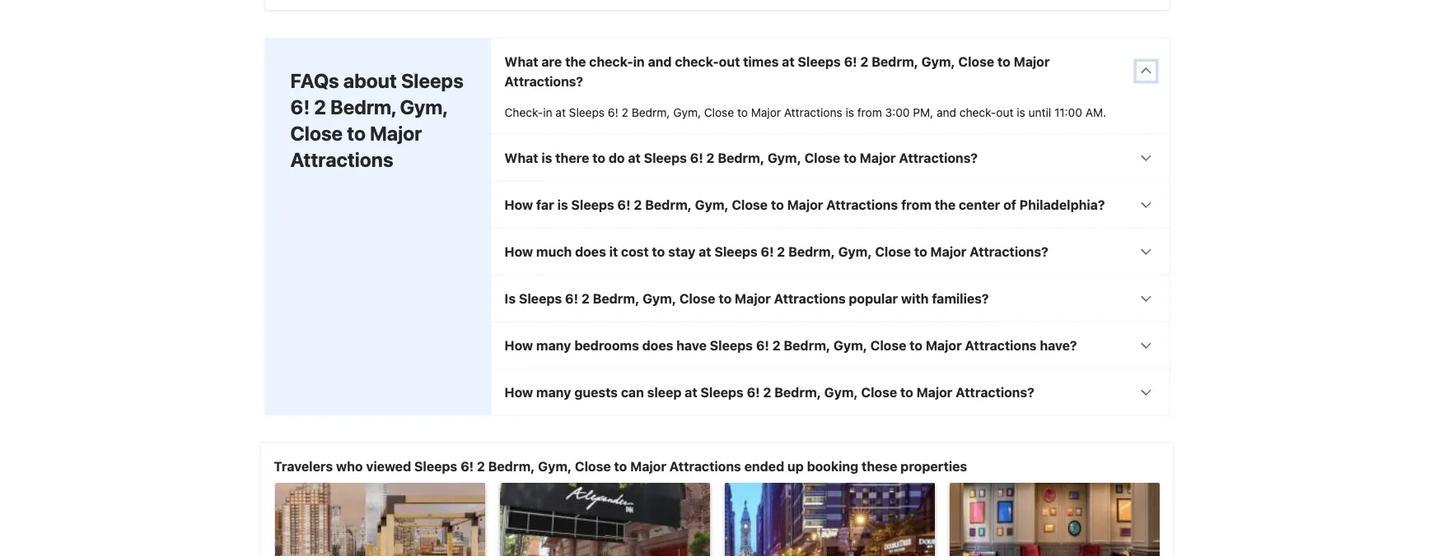 Task type: locate. For each thing, give the bounding box(es) containing it.
0 vertical spatial out
[[719, 54, 740, 69]]

out
[[719, 54, 740, 69], [996, 105, 1014, 119]]

in
[[633, 54, 645, 69], [543, 105, 553, 119]]

bedrm, inside faqs about sleeps 6! 2 bedrm, gym, close to major attractions
[[330, 95, 396, 118]]

times
[[743, 54, 779, 69]]

sleep
[[647, 385, 682, 400]]

many left guests at the bottom left of page
[[536, 385, 571, 400]]

is sleeps 6! 2 bedrm, gym, close to major attractions popular with families? button
[[491, 276, 1170, 322]]

2 what from the top
[[505, 150, 538, 166]]

major down 3:00 pm,
[[860, 150, 896, 166]]

what down check-
[[505, 150, 538, 166]]

1 horizontal spatial in
[[633, 54, 645, 69]]

6! right the do at the left top of the page
[[690, 150, 703, 166]]

are
[[542, 54, 562, 69]]

6! up how many guests can sleep at sleeps 6! 2 bedrm, gym, close to major attractions?
[[756, 338, 769, 353]]

sleeps right far
[[571, 197, 614, 213]]

6! down much
[[565, 291, 578, 306]]

0 vertical spatial and
[[648, 54, 672, 69]]

gym, inside dropdown button
[[838, 244, 872, 259]]

at right stay
[[699, 244, 711, 259]]

it
[[609, 244, 618, 259]]

how left guests at the bottom left of page
[[505, 385, 533, 400]]

center
[[959, 197, 1000, 213]]

0 horizontal spatial and
[[648, 54, 672, 69]]

is inside what is there to do at sleeps 6! 2 bedrm, gym, close to major attractions? dropdown button
[[542, 150, 552, 166]]

does inside dropdown button
[[642, 338, 673, 353]]

1 what from the top
[[505, 54, 538, 69]]

attractions
[[784, 105, 843, 119], [290, 148, 393, 171], [827, 197, 898, 213], [774, 291, 846, 306], [965, 338, 1037, 353], [670, 459, 741, 475]]

at inside how much does it cost to stay at sleeps 6! 2 bedrm, gym, close to major attractions? dropdown button
[[699, 244, 711, 259]]

0 vertical spatial does
[[575, 244, 606, 259]]

many
[[536, 338, 571, 353], [536, 385, 571, 400]]

1 horizontal spatial does
[[642, 338, 673, 353]]

3 how from the top
[[505, 338, 533, 353]]

2 many from the top
[[536, 385, 571, 400]]

what
[[505, 54, 538, 69], [505, 150, 538, 166]]

at right the do at the left top of the page
[[628, 150, 641, 166]]

close inside "dropdown button"
[[680, 291, 716, 306]]

1 vertical spatial from
[[901, 197, 932, 213]]

of
[[1004, 197, 1017, 213]]

booking
[[807, 459, 859, 475]]

to inside faqs about sleeps 6! 2 bedrm, gym, close to major attractions
[[347, 121, 366, 145]]

0 vertical spatial what
[[505, 54, 538, 69]]

how many bedrooms does have sleeps 6! 2 bedrm, gym, close to major attractions have? button
[[491, 323, 1170, 369]]

how inside dropdown button
[[505, 385, 533, 400]]

1 many from the top
[[536, 338, 571, 353]]

1 vertical spatial many
[[536, 385, 571, 400]]

gym, inside faqs about sleeps 6! 2 bedrm, gym, close to major attractions
[[400, 95, 447, 118]]

does left have
[[642, 338, 673, 353]]

1 horizontal spatial and
[[937, 105, 957, 119]]

what is there to do at sleeps 6! 2 bedrm, gym, close to major attractions?
[[505, 150, 978, 166]]

1 horizontal spatial out
[[996, 105, 1014, 119]]

attractions? inside what are the check-in and check-out times at sleeps 6! 2 bedrm, gym, close to major attractions?
[[505, 73, 583, 89]]

do
[[609, 150, 625, 166]]

1 vertical spatial and
[[937, 105, 957, 119]]

at
[[782, 54, 795, 69], [556, 105, 566, 119], [628, 150, 641, 166], [699, 244, 711, 259], [685, 385, 698, 400]]

check-
[[589, 54, 633, 69], [675, 54, 719, 69], [960, 105, 996, 119]]

families?
[[932, 291, 989, 306]]

gym,
[[922, 54, 956, 69], [400, 95, 447, 118], [673, 105, 701, 119], [768, 150, 802, 166], [695, 197, 729, 213], [838, 244, 872, 259], [643, 291, 677, 306], [834, 338, 868, 353], [825, 385, 858, 400], [538, 459, 572, 475]]

at right check-
[[556, 105, 566, 119]]

at inside how many guests can sleep at sleeps 6! 2 bedrm, gym, close to major attractions? dropdown button
[[685, 385, 698, 400]]

bedrm, inside what are the check-in and check-out times at sleeps 6! 2 bedrm, gym, close to major attractions?
[[872, 54, 919, 69]]

how down is
[[505, 338, 533, 353]]

6! inside is sleeps 6! 2 bedrm, gym, close to major attractions popular with families? "dropdown button"
[[565, 291, 578, 306]]

in inside what are the check-in and check-out times at sleeps 6! 2 bedrm, gym, close to major attractions?
[[633, 54, 645, 69]]

what for what is there to do at sleeps 6! 2 bedrm, gym, close to major attractions?
[[505, 150, 538, 166]]

what inside what are the check-in and check-out times at sleeps 6! 2 bedrm, gym, close to major attractions?
[[505, 54, 538, 69]]

4 how from the top
[[505, 385, 533, 400]]

what is there to do at sleeps 6! 2 bedrm, gym, close to major attractions? button
[[491, 135, 1170, 181]]

there
[[555, 150, 589, 166]]

6! down how many bedrooms does have sleeps 6! 2 bedrm, gym, close to major attractions have?
[[747, 385, 760, 400]]

the right are
[[565, 54, 586, 69]]

many for bedrooms
[[536, 338, 571, 353]]

attractions?
[[505, 73, 583, 89], [899, 150, 978, 166], [970, 244, 1049, 259], [956, 385, 1035, 400]]

how left much
[[505, 244, 533, 259]]

0 horizontal spatial out
[[719, 54, 740, 69]]

1 horizontal spatial the
[[935, 197, 956, 213]]

is right far
[[557, 197, 568, 213]]

2 how from the top
[[505, 244, 533, 259]]

at right sleep
[[685, 385, 698, 400]]

sleeps inside faqs about sleeps 6! 2 bedrm, gym, close to major attractions
[[401, 69, 464, 92]]

6! down the do at the left top of the page
[[618, 197, 631, 213]]

to
[[998, 54, 1011, 69], [737, 105, 748, 119], [347, 121, 366, 145], [593, 150, 606, 166], [844, 150, 857, 166], [771, 197, 784, 213], [652, 244, 665, 259], [914, 244, 927, 259], [719, 291, 732, 306], [910, 338, 923, 353], [900, 385, 914, 400], [614, 459, 627, 475]]

0 horizontal spatial in
[[543, 105, 553, 119]]

out left times
[[719, 54, 740, 69]]

can
[[621, 385, 644, 400]]

until
[[1029, 105, 1051, 119]]

properties
[[901, 459, 967, 475]]

1 how from the top
[[505, 197, 533, 213]]

0 vertical spatial the
[[565, 54, 586, 69]]

guests
[[575, 385, 618, 400]]

sleeps right is
[[519, 291, 562, 306]]

6! up is sleeps 6! 2 bedrm, gym, close to major attractions popular with families?
[[761, 244, 774, 259]]

attractions inside "dropdown button"
[[774, 291, 846, 306]]

does
[[575, 244, 606, 259], [642, 338, 673, 353]]

6! inside faqs about sleeps 6! 2 bedrm, gym, close to major attractions
[[290, 95, 310, 118]]

at right times
[[782, 54, 795, 69]]

from left center
[[901, 197, 932, 213]]

at inside what is there to do at sleeps 6! 2 bedrm, gym, close to major attractions? dropdown button
[[628, 150, 641, 166]]

6! down the faqs
[[290, 95, 310, 118]]

many inside dropdown button
[[536, 338, 571, 353]]

out left until
[[996, 105, 1014, 119]]

2
[[860, 54, 869, 69], [314, 95, 326, 118], [622, 105, 629, 119], [707, 150, 715, 166], [634, 197, 642, 213], [777, 244, 785, 259], [582, 291, 590, 306], [773, 338, 781, 353], [763, 385, 771, 400], [477, 459, 485, 475]]

1 vertical spatial what
[[505, 150, 538, 166]]

how left far
[[505, 197, 533, 213]]

1 vertical spatial does
[[642, 338, 673, 353]]

6! up check-in at sleeps 6! 2 bedrm, gym, close to major attractions is from 3:00 pm, and check-out is until 11:00 am.
[[844, 54, 857, 69]]

does left it
[[575, 244, 606, 259]]

and
[[648, 54, 672, 69], [937, 105, 957, 119]]

the left center
[[935, 197, 956, 213]]

and inside what are the check-in and check-out times at sleeps 6! 2 bedrm, gym, close to major attractions?
[[648, 54, 672, 69]]

1 horizontal spatial from
[[901, 197, 932, 213]]

major down the how much does it cost to stay at sleeps 6! 2 bedrm, gym, close to major attractions?
[[735, 291, 771, 306]]

from
[[857, 105, 882, 119], [901, 197, 932, 213]]

many inside dropdown button
[[536, 385, 571, 400]]

sleeps right viewed
[[414, 459, 457, 475]]

the
[[565, 54, 586, 69], [935, 197, 956, 213]]

check- right are
[[589, 54, 633, 69]]

major up until
[[1014, 54, 1050, 69]]

major down about
[[370, 121, 422, 145]]

major up families?
[[931, 244, 967, 259]]

6! inside how far is sleeps 6! 2 bedrm, gym, close to major attractions from the center of philadelphia? dropdown button
[[618, 197, 631, 213]]

to inside "dropdown button"
[[719, 291, 732, 306]]

stay
[[668, 244, 696, 259]]

how
[[505, 197, 533, 213], [505, 244, 533, 259], [505, 338, 533, 353], [505, 385, 533, 400]]

cost
[[621, 244, 649, 259]]

check- left until
[[960, 105, 996, 119]]

attractions inside faqs about sleeps 6! 2 bedrm, gym, close to major attractions
[[290, 148, 393, 171]]

about
[[343, 69, 397, 92]]

is left there
[[542, 150, 552, 166]]

how for how many guests can sleep at sleeps 6! 2 bedrm, gym, close to major attractions?
[[505, 385, 533, 400]]

the inside what are the check-in and check-out times at sleeps 6! 2 bedrm, gym, close to major attractions?
[[565, 54, 586, 69]]

major inside dropdown button
[[931, 244, 967, 259]]

0 vertical spatial many
[[536, 338, 571, 353]]

check- left times
[[675, 54, 719, 69]]

is down what are the check-in and check-out times at sleeps 6! 2 bedrm, gym, close to major attractions? dropdown button
[[846, 105, 854, 119]]

sleeps
[[798, 54, 841, 69], [401, 69, 464, 92], [569, 105, 605, 119], [644, 150, 687, 166], [571, 197, 614, 213], [715, 244, 758, 259], [519, 291, 562, 306], [710, 338, 753, 353], [701, 385, 744, 400], [414, 459, 457, 475]]

does inside dropdown button
[[575, 244, 606, 259]]

2 inside faqs about sleeps 6! 2 bedrm, gym, close to major attractions
[[314, 95, 326, 118]]

0 horizontal spatial from
[[857, 105, 882, 119]]

0 horizontal spatial the
[[565, 54, 586, 69]]

3:00 pm,
[[885, 105, 934, 119]]

sleeps down have
[[701, 385, 744, 400]]

0 vertical spatial in
[[633, 54, 645, 69]]

11:00 am.
[[1055, 105, 1107, 119]]

major
[[1014, 54, 1050, 69], [751, 105, 781, 119], [370, 121, 422, 145], [860, 150, 896, 166], [787, 197, 823, 213], [931, 244, 967, 259], [735, 291, 771, 306], [926, 338, 962, 353], [917, 385, 953, 400], [630, 459, 667, 475]]

sleeps up check-in at sleeps 6! 2 bedrm, gym, close to major attractions is from 3:00 pm, and check-out is until 11:00 am.
[[798, 54, 841, 69]]

how many guests can sleep at sleeps 6! 2 bedrm, gym, close to major attractions? button
[[491, 369, 1170, 416]]

close
[[959, 54, 995, 69], [704, 105, 734, 119], [290, 121, 343, 145], [805, 150, 841, 166], [732, 197, 768, 213], [875, 244, 911, 259], [680, 291, 716, 306], [871, 338, 907, 353], [861, 385, 897, 400], [575, 459, 611, 475]]

sleeps up is sleeps 6! 2 bedrm, gym, close to major attractions popular with families?
[[715, 244, 758, 259]]

major down what are the check-in and check-out times at sleeps 6! 2 bedrm, gym, close to major attractions?
[[751, 105, 781, 119]]

is
[[846, 105, 854, 119], [1017, 105, 1026, 119], [542, 150, 552, 166], [557, 197, 568, 213]]

many for guests
[[536, 385, 571, 400]]

major inside faqs about sleeps 6! 2 bedrm, gym, close to major attractions
[[370, 121, 422, 145]]

is sleeps 6! 2 bedrm, gym, close to major attractions popular with families?
[[505, 291, 989, 306]]

sleeps right the do at the left top of the page
[[644, 150, 687, 166]]

bedrm,
[[872, 54, 919, 69], [330, 95, 396, 118], [632, 105, 670, 119], [718, 150, 765, 166], [645, 197, 692, 213], [789, 244, 835, 259], [593, 291, 640, 306], [784, 338, 831, 353], [775, 385, 821, 400], [488, 459, 535, 475]]

sleeps right about
[[401, 69, 464, 92]]

how many bedrooms does have sleeps 6! 2 bedrm, gym, close to major attractions have?
[[505, 338, 1077, 353]]

many left bedrooms
[[536, 338, 571, 353]]

what left are
[[505, 54, 538, 69]]

these
[[862, 459, 898, 475]]

sleeps inside what are the check-in and check-out times at sleeps 6! 2 bedrm, gym, close to major attractions?
[[798, 54, 841, 69]]

1 vertical spatial the
[[935, 197, 956, 213]]

0 horizontal spatial does
[[575, 244, 606, 259]]

how inside dropdown button
[[505, 244, 533, 259]]

from left 3:00 pm,
[[857, 105, 882, 119]]

6!
[[844, 54, 857, 69], [290, 95, 310, 118], [608, 105, 619, 119], [690, 150, 703, 166], [618, 197, 631, 213], [761, 244, 774, 259], [565, 291, 578, 306], [756, 338, 769, 353], [747, 385, 760, 400], [461, 459, 474, 475]]

6! inside what are the check-in and check-out times at sleeps 6! 2 bedrm, gym, close to major attractions?
[[844, 54, 857, 69]]



Task type: vqa. For each thing, say whether or not it's contained in the screenshot.
reviews) to the middle
no



Task type: describe. For each thing, give the bounding box(es) containing it.
close inside what are the check-in and check-out times at sleeps 6! 2 bedrm, gym, close to major attractions?
[[959, 54, 995, 69]]

how much does it cost to stay at sleeps 6! 2 bedrm, gym, close to major attractions?
[[505, 244, 1049, 259]]

attractions? inside dropdown button
[[970, 244, 1049, 259]]

how for how many bedrooms does have sleeps 6! 2 bedrm, gym, close to major attractions have?
[[505, 338, 533, 353]]

sleeps right have
[[710, 338, 753, 353]]

bedrooms
[[575, 338, 639, 353]]

close inside faqs about sleeps 6! 2 bedrm, gym, close to major attractions
[[290, 121, 343, 145]]

popular
[[849, 291, 898, 306]]

from inside dropdown button
[[901, 197, 932, 213]]

close inside dropdown button
[[875, 244, 911, 259]]

check-
[[505, 105, 543, 119]]

faqs
[[290, 69, 339, 92]]

0 vertical spatial from
[[857, 105, 882, 119]]

ended
[[744, 459, 784, 475]]

gym, inside "dropdown button"
[[643, 291, 677, 306]]

out inside what are the check-in and check-out times at sleeps 6! 2 bedrm, gym, close to major attractions?
[[719, 54, 740, 69]]

to inside what are the check-in and check-out times at sleeps 6! 2 bedrm, gym, close to major attractions?
[[998, 54, 1011, 69]]

major down can at the left bottom
[[630, 459, 667, 475]]

how much does it cost to stay at sleeps 6! 2 bedrm, gym, close to major attractions? button
[[491, 229, 1170, 275]]

major up properties
[[917, 385, 953, 400]]

the inside dropdown button
[[935, 197, 956, 213]]

sleeps inside dropdown button
[[715, 244, 758, 259]]

at inside what are the check-in and check-out times at sleeps 6! 2 bedrm, gym, close to major attractions?
[[782, 54, 795, 69]]

what are the check-in and check-out times at sleeps 6! 2 bedrm, gym, close to major attractions?
[[505, 54, 1050, 89]]

6! right viewed
[[461, 459, 474, 475]]

is inside how far is sleeps 6! 2 bedrm, gym, close to major attractions from the center of philadelphia? dropdown button
[[557, 197, 568, 213]]

2 inside "dropdown button"
[[582, 291, 590, 306]]

travelers
[[274, 459, 333, 475]]

with
[[901, 291, 929, 306]]

much
[[536, 244, 572, 259]]

who
[[336, 459, 363, 475]]

check-in at sleeps 6! 2 bedrm, gym, close to major attractions is from 3:00 pm, and check-out is until 11:00 am.
[[505, 105, 1107, 119]]

major inside "dropdown button"
[[735, 291, 771, 306]]

accordion control element
[[491, 37, 1170, 416]]

bedrm, inside "dropdown button"
[[593, 291, 640, 306]]

up
[[788, 459, 804, 475]]

how for how far is sleeps 6! 2 bedrm, gym, close to major attractions from the center of philadelphia?
[[505, 197, 533, 213]]

gym, inside what are the check-in and check-out times at sleeps 6! 2 bedrm, gym, close to major attractions?
[[922, 54, 956, 69]]

6! inside how many bedrooms does have sleeps 6! 2 bedrm, gym, close to major attractions have? dropdown button
[[756, 338, 769, 353]]

is
[[505, 291, 516, 306]]

1 horizontal spatial check-
[[675, 54, 719, 69]]

how far is sleeps 6! 2 bedrm, gym, close to major attractions from the center of philadelphia?
[[505, 197, 1105, 213]]

major down what is there to do at sleeps 6! 2 bedrm, gym, close to major attractions? dropdown button
[[787, 197, 823, 213]]

how many guests can sleep at sleeps 6! 2 bedrm, gym, close to major attractions?
[[505, 385, 1035, 400]]

major inside what are the check-in and check-out times at sleeps 6! 2 bedrm, gym, close to major attractions?
[[1014, 54, 1050, 69]]

sleeps inside "dropdown button"
[[519, 291, 562, 306]]

sleeps up there
[[569, 105, 605, 119]]

2 horizontal spatial check-
[[960, 105, 996, 119]]

how for how much does it cost to stay at sleeps 6! 2 bedrm, gym, close to major attractions?
[[505, 244, 533, 259]]

2 inside dropdown button
[[777, 244, 785, 259]]

what for what are the check-in and check-out times at sleeps 6! 2 bedrm, gym, close to major attractions?
[[505, 54, 538, 69]]

what are the check-in and check-out times at sleeps 6! 2 bedrm, gym, close to major attractions? button
[[491, 38, 1170, 104]]

2 inside what are the check-in and check-out times at sleeps 6! 2 bedrm, gym, close to major attractions?
[[860, 54, 869, 69]]

faqs about sleeps 6! 2 bedrm, gym, close to major attractions
[[290, 69, 464, 171]]

have?
[[1040, 338, 1077, 353]]

how far is sleeps 6! 2 bedrm, gym, close to major attractions from the center of philadelphia? button
[[491, 182, 1170, 228]]

far
[[536, 197, 554, 213]]

1 vertical spatial in
[[543, 105, 553, 119]]

have
[[677, 338, 707, 353]]

major down families?
[[926, 338, 962, 353]]

is left until
[[1017, 105, 1026, 119]]

bedrm, inside dropdown button
[[789, 244, 835, 259]]

viewed
[[366, 459, 411, 475]]

travelers who viewed sleeps 6! 2 bedrm, gym, close to major attractions ended up booking these properties
[[274, 459, 967, 475]]

6! inside what is there to do at sleeps 6! 2 bedrm, gym, close to major attractions? dropdown button
[[690, 150, 703, 166]]

1 vertical spatial out
[[996, 105, 1014, 119]]

6! inside how much does it cost to stay at sleeps 6! 2 bedrm, gym, close to major attractions? dropdown button
[[761, 244, 774, 259]]

6! up the do at the left top of the page
[[608, 105, 619, 119]]

6! inside how many guests can sleep at sleeps 6! 2 bedrm, gym, close to major attractions? dropdown button
[[747, 385, 760, 400]]

philadelphia?
[[1020, 197, 1105, 213]]

0 horizontal spatial check-
[[589, 54, 633, 69]]



